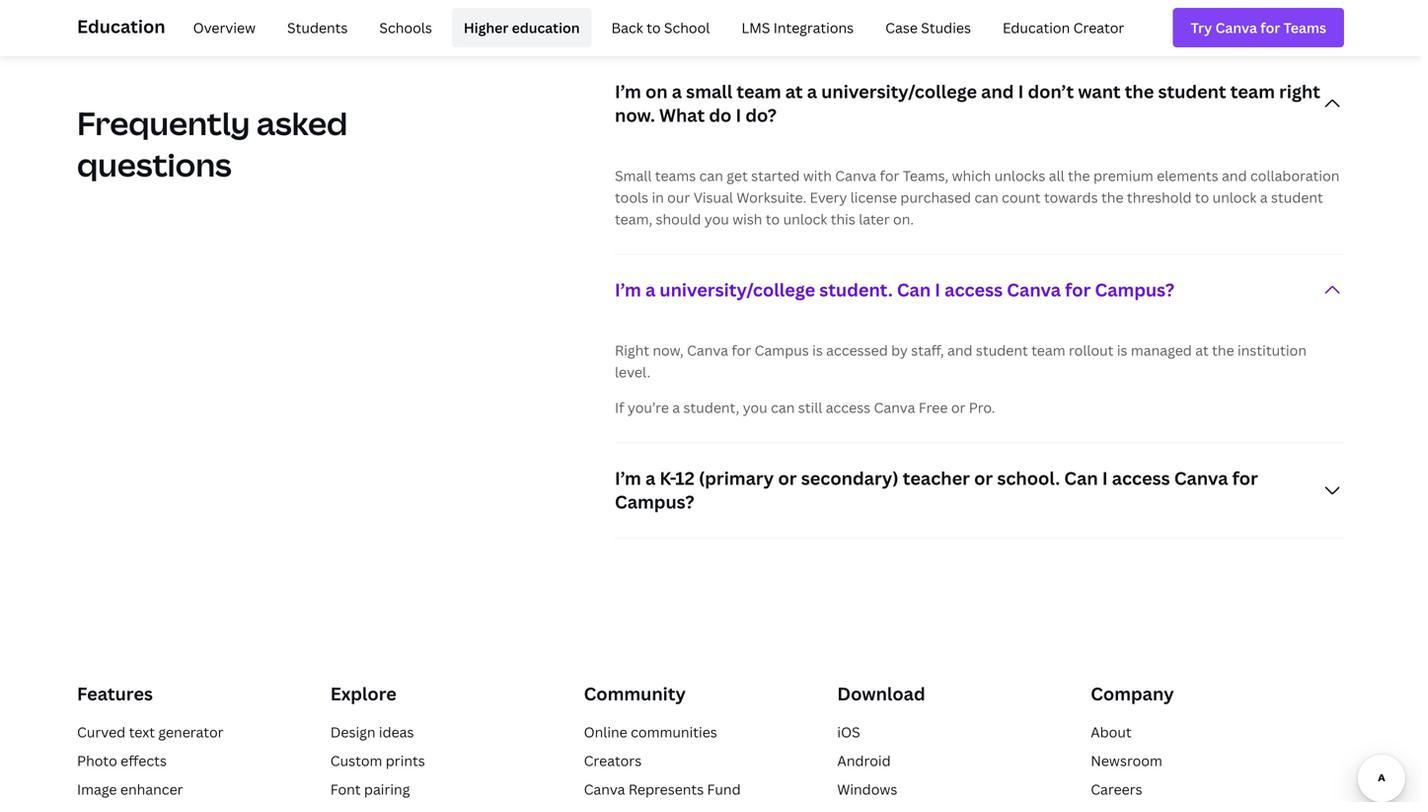 Task type: vqa. For each thing, say whether or not it's contained in the screenshot.


Task type: describe. For each thing, give the bounding box(es) containing it.
canva inside the online communities creators canva represents fund
[[584, 780, 625, 799]]

with
[[803, 166, 832, 185]]

pairing
[[364, 780, 410, 799]]

if you're a student, you can still access canva free or pro.
[[615, 398, 996, 417]]

the inside right now, canva for campus is accessed by staff, and student team rollout is managed at the institution level.
[[1212, 341, 1235, 360]]

student,
[[684, 398, 740, 417]]

overview link
[[181, 8, 268, 47]]

campus? inside "i'm a k-12 (primary or secondary) teacher or school. can i access canva for campus?"
[[615, 490, 695, 514]]

purchased
[[901, 188, 972, 207]]

campus? inside "dropdown button"
[[1095, 278, 1175, 302]]

this
[[831, 210, 856, 228]]

education creator
[[1003, 18, 1125, 37]]

visual
[[694, 188, 734, 207]]

in
[[652, 188, 664, 207]]

a right on
[[672, 79, 682, 104]]

wish
[[733, 210, 763, 228]]

what
[[660, 103, 705, 127]]

student inside i'm on a small team at a university/college and i don't want the student team right now. what do i do?
[[1159, 79, 1227, 104]]

fund
[[707, 780, 741, 799]]

1 horizontal spatial you
[[743, 398, 768, 417]]

towards
[[1044, 188, 1098, 207]]

font
[[331, 780, 361, 799]]

on
[[646, 79, 668, 104]]

you're
[[628, 398, 669, 417]]

higher education link
[[452, 8, 592, 47]]

canva inside "i'm a k-12 (primary or secondary) teacher or school. can i access canva for campus?"
[[1175, 466, 1229, 491]]

windows link
[[838, 780, 898, 799]]

0 horizontal spatial unlock
[[784, 210, 828, 228]]

education creator link
[[991, 8, 1137, 47]]

want
[[1078, 79, 1121, 104]]

count
[[1002, 188, 1041, 207]]

the down the premium in the top of the page
[[1102, 188, 1124, 207]]

i'm for i'm a k-12 (primary or secondary) teacher or school. can i access canva for campus?
[[615, 466, 642, 491]]

a right you're
[[673, 398, 680, 417]]

small teams can get started with canva for teams, which unlocks all the premium elements and collaboration tools in our visual worksuite. every license purchased can count towards the threshold to unlock a student team, should you wish to unlock this later on.
[[615, 166, 1340, 228]]

worksuite.
[[737, 188, 807, 207]]

schools
[[380, 18, 432, 37]]

don't
[[1028, 79, 1074, 104]]

teams,
[[903, 166, 949, 185]]

and inside small teams can get started with canva for teams, which unlocks all the premium elements and collaboration tools in our visual worksuite. every license purchased can count towards the threshold to unlock a student team, should you wish to unlock this later on.
[[1222, 166, 1248, 185]]

threshold
[[1127, 188, 1192, 207]]

do
[[709, 103, 732, 127]]

canva inside right now, canva for campus is accessed by staff, and student team rollout is managed at the institution level.
[[687, 341, 729, 360]]

right
[[1280, 79, 1321, 104]]

newsroom link
[[1091, 752, 1163, 770]]

newsroom
[[1091, 752, 1163, 770]]

case studies
[[886, 18, 971, 37]]

ios link
[[838, 723, 861, 742]]

collaboration
[[1251, 166, 1340, 185]]

for inside "i'm a k-12 (primary or secondary) teacher or school. can i access canva for campus?"
[[1233, 466, 1259, 491]]

unlocks
[[995, 166, 1046, 185]]

windows
[[838, 780, 898, 799]]

online communities link
[[584, 723, 718, 742]]

should
[[656, 210, 701, 228]]

i'm a k-12 (primary or secondary) teacher or school. can i access canva for campus?
[[615, 466, 1259, 514]]

2 is from the left
[[1117, 341, 1128, 360]]

access inside "dropdown button"
[[945, 278, 1003, 302]]

the right all
[[1068, 166, 1091, 185]]

at inside right now, canva for campus is accessed by staff, and student team rollout is managed at the institution level.
[[1196, 341, 1209, 360]]

pro.
[[969, 398, 996, 417]]

asked
[[257, 102, 348, 145]]

k-
[[660, 466, 676, 491]]

custom prints link
[[331, 752, 425, 770]]

1 horizontal spatial or
[[952, 398, 966, 417]]

school
[[664, 18, 710, 37]]

if
[[615, 398, 625, 417]]

you inside small teams can get started with canva for teams, which unlocks all the premium elements and collaboration tools in our visual worksuite. every license purchased can count towards the threshold to unlock a student team, should you wish to unlock this later on.
[[705, 210, 729, 228]]

can inside "i'm a k-12 (primary or secondary) teacher or school. can i access canva for campus?"
[[1065, 466, 1099, 491]]

case
[[886, 18, 918, 37]]

explore
[[331, 682, 397, 706]]

on.
[[894, 210, 914, 228]]

still
[[798, 398, 823, 417]]

2 horizontal spatial or
[[975, 466, 993, 491]]

ios
[[838, 723, 861, 742]]

i'm on a small team at a university/college and i don't want the student team right now. what do i do? button
[[615, 56, 1345, 151]]

ios android windows
[[838, 723, 898, 799]]

managed
[[1131, 341, 1192, 360]]

i'm for i'm a university/college student. can i access canva for campus?
[[615, 278, 642, 302]]

education for education
[[77, 14, 165, 39]]

level.
[[615, 363, 651, 382]]

team inside right now, canva for campus is accessed by staff, and student team rollout is managed at the institution level.
[[1032, 341, 1066, 360]]

for inside small teams can get started with canva for teams, which unlocks all the premium elements and collaboration tools in our visual worksuite. every license purchased can count towards the threshold to unlock a student team, should you wish to unlock this later on.
[[880, 166, 900, 185]]

right now, canva for campus is accessed by staff, and student team rollout is managed at the institution level.
[[615, 341, 1307, 382]]

(primary
[[699, 466, 774, 491]]

and inside i'm on a small team at a university/college and i don't want the student team right now. what do i do?
[[982, 79, 1014, 104]]

for inside right now, canva for campus is accessed by staff, and student team rollout is managed at the institution level.
[[732, 341, 752, 360]]

get
[[727, 166, 748, 185]]

2 horizontal spatial team
[[1231, 79, 1276, 104]]

android link
[[838, 752, 891, 770]]

higher
[[464, 18, 509, 37]]

which
[[952, 166, 992, 185]]

font pairing link
[[331, 780, 410, 799]]

school.
[[998, 466, 1061, 491]]

a inside "i'm a k-12 (primary or secondary) teacher or school. can i access canva for campus?"
[[646, 466, 656, 491]]

1 horizontal spatial can
[[771, 398, 795, 417]]

a right do?
[[807, 79, 818, 104]]

university/college inside "dropdown button"
[[660, 278, 816, 302]]

canva inside small teams can get started with canva for teams, which unlocks all the premium elements and collaboration tools in our visual worksuite. every license purchased can count towards the threshold to unlock a student team, should you wish to unlock this later on.
[[836, 166, 877, 185]]

1 is from the left
[[813, 341, 823, 360]]

curved text generator link
[[77, 723, 224, 742]]

curved text generator photo effects image enhancer
[[77, 723, 224, 799]]

secondary)
[[801, 466, 899, 491]]

2 horizontal spatial to
[[1196, 188, 1210, 207]]

frequently asked questions
[[77, 102, 348, 186]]



Task type: locate. For each thing, give the bounding box(es) containing it.
communities
[[631, 723, 718, 742]]

student inside small teams can get started with canva for teams, which unlocks all the premium elements and collaboration tools in our visual worksuite. every license purchased can count towards the threshold to unlock a student team, should you wish to unlock this later on.
[[1272, 188, 1324, 207]]

1 vertical spatial student
[[1272, 188, 1324, 207]]

can up visual
[[700, 166, 724, 185]]

0 vertical spatial i'm
[[615, 79, 642, 104]]

frequently
[[77, 102, 250, 145]]

2 vertical spatial can
[[771, 398, 795, 417]]

1 horizontal spatial is
[[1117, 341, 1128, 360]]

and inside right now, canva for campus is accessed by staff, and student team rollout is managed at the institution level.
[[948, 341, 973, 360]]

small
[[615, 166, 652, 185]]

a inside small teams can get started with canva for teams, which unlocks all the premium elements and collaboration tools in our visual worksuite. every license purchased can count towards the threshold to unlock a student team, should you wish to unlock this later on.
[[1261, 188, 1268, 207]]

unlock down elements at the right of page
[[1213, 188, 1257, 207]]

case studies link
[[874, 8, 983, 47]]

and right staff,
[[948, 341, 973, 360]]

canva
[[836, 166, 877, 185], [1007, 278, 1061, 302], [687, 341, 729, 360], [874, 398, 916, 417], [1175, 466, 1229, 491], [584, 780, 625, 799]]

custom
[[331, 752, 382, 770]]

canva represents fund link
[[584, 780, 741, 799]]

1 horizontal spatial campus?
[[1095, 278, 1175, 302]]

2 vertical spatial to
[[766, 210, 780, 228]]

students link
[[276, 8, 360, 47]]

0 vertical spatial and
[[982, 79, 1014, 104]]

a inside "dropdown button"
[[646, 278, 656, 302]]

access inside "i'm a k-12 (primary or secondary) teacher or school. can i access canva for campus?"
[[1112, 466, 1171, 491]]

about newsroom careers
[[1091, 723, 1163, 799]]

about
[[1091, 723, 1132, 742]]

design ideas link
[[331, 723, 414, 742]]

student up elements at the right of page
[[1159, 79, 1227, 104]]

and right elements at the right of page
[[1222, 166, 1248, 185]]

0 vertical spatial access
[[945, 278, 1003, 302]]

or right (primary
[[778, 466, 797, 491]]

free
[[919, 398, 948, 417]]

2 i'm from the top
[[615, 278, 642, 302]]

1 horizontal spatial access
[[945, 278, 1003, 302]]

you
[[705, 210, 729, 228], [743, 398, 768, 417]]

the inside i'm on a small team at a university/college and i don't want the student team right now. what do i do?
[[1125, 79, 1155, 104]]

features
[[77, 682, 153, 706]]

student up the pro. on the right of the page
[[976, 341, 1028, 360]]

back
[[612, 18, 643, 37]]

1 horizontal spatial can
[[1065, 466, 1099, 491]]

student inside right now, canva for campus is accessed by staff, and student team rollout is managed at the institution level.
[[976, 341, 1028, 360]]

photo effects link
[[77, 752, 167, 770]]

1 vertical spatial can
[[975, 188, 999, 207]]

0 vertical spatial at
[[786, 79, 803, 104]]

0 vertical spatial university/college
[[822, 79, 977, 104]]

is right rollout
[[1117, 341, 1128, 360]]

team,
[[615, 210, 653, 228]]

i left don't
[[1018, 79, 1024, 104]]

1 i'm from the top
[[615, 79, 642, 104]]

i'm up "right"
[[615, 278, 642, 302]]

2 vertical spatial and
[[948, 341, 973, 360]]

1 vertical spatial to
[[1196, 188, 1210, 207]]

the left institution
[[1212, 341, 1235, 360]]

rollout
[[1069, 341, 1114, 360]]

education for education creator
[[1003, 18, 1070, 37]]

download
[[838, 682, 926, 706]]

can
[[897, 278, 931, 302], [1065, 466, 1099, 491]]

1 vertical spatial unlock
[[784, 210, 828, 228]]

0 vertical spatial campus?
[[1095, 278, 1175, 302]]

i'm on a small team at a university/college and i don't want the student team right now. what do i do?
[[615, 79, 1321, 127]]

lms
[[742, 18, 770, 37]]

2 vertical spatial i'm
[[615, 466, 642, 491]]

i'm inside "i'm a k-12 (primary or secondary) teacher or school. can i access canva for campus?"
[[615, 466, 642, 491]]

3 i'm from the top
[[615, 466, 642, 491]]

i right school.
[[1103, 466, 1108, 491]]

i'm a university/college student. can i access canva for campus? button
[[615, 255, 1345, 326]]

at right 'managed'
[[1196, 341, 1209, 360]]

access
[[945, 278, 1003, 302], [826, 398, 871, 417], [1112, 466, 1171, 491]]

effects
[[121, 752, 167, 770]]

accessed
[[827, 341, 888, 360]]

2 vertical spatial student
[[976, 341, 1028, 360]]

at inside i'm on a small team at a university/college and i don't want the student team right now. what do i do?
[[786, 79, 803, 104]]

education element
[[77, 0, 1345, 55]]

team left right
[[1231, 79, 1276, 104]]

1 vertical spatial i'm
[[615, 278, 642, 302]]

generator
[[158, 723, 224, 742]]

image
[[77, 780, 117, 799]]

1 horizontal spatial university/college
[[822, 79, 977, 104]]

premium
[[1094, 166, 1154, 185]]

menu bar containing overview
[[173, 8, 1137, 47]]

0 vertical spatial you
[[705, 210, 729, 228]]

2 horizontal spatial can
[[975, 188, 999, 207]]

higher education
[[464, 18, 580, 37]]

or left school.
[[975, 466, 993, 491]]

2 horizontal spatial student
[[1272, 188, 1324, 207]]

back to school
[[612, 18, 710, 37]]

lms integrations
[[742, 18, 854, 37]]

now,
[[653, 341, 684, 360]]

creators
[[584, 752, 642, 770]]

0 horizontal spatial access
[[826, 398, 871, 417]]

you right student,
[[743, 398, 768, 417]]

1 vertical spatial access
[[826, 398, 871, 417]]

enhancer
[[120, 780, 183, 799]]

1 horizontal spatial to
[[766, 210, 780, 228]]

careers
[[1091, 780, 1143, 799]]

0 horizontal spatial you
[[705, 210, 729, 228]]

i'm a k-12 (primary or secondary) teacher or school. can i access canva for campus? button
[[615, 443, 1345, 538]]

every
[[810, 188, 847, 207]]

0 horizontal spatial student
[[976, 341, 1028, 360]]

to down elements at the right of page
[[1196, 188, 1210, 207]]

and
[[982, 79, 1014, 104], [1222, 166, 1248, 185], [948, 341, 973, 360]]

back to school link
[[600, 8, 722, 47]]

0 horizontal spatial can
[[897, 278, 931, 302]]

1 vertical spatial you
[[743, 398, 768, 417]]

0 horizontal spatial campus?
[[615, 490, 695, 514]]

1 vertical spatial campus?
[[615, 490, 695, 514]]

at right do?
[[786, 79, 803, 104]]

university/college inside i'm on a small team at a university/college and i don't want the student team right now. what do i do?
[[822, 79, 977, 104]]

i inside "i'm a k-12 (primary or secondary) teacher or school. can i access canva for campus?"
[[1103, 466, 1108, 491]]

our
[[668, 188, 690, 207]]

studies
[[921, 18, 971, 37]]

team left rollout
[[1032, 341, 1066, 360]]

0 vertical spatial unlock
[[1213, 188, 1257, 207]]

design
[[331, 723, 376, 742]]

1 vertical spatial and
[[1222, 166, 1248, 185]]

1 horizontal spatial team
[[1032, 341, 1066, 360]]

lms integrations link
[[730, 8, 866, 47]]

i inside i'm a university/college student. can i access canva for campus? "dropdown button"
[[935, 278, 941, 302]]

2 horizontal spatial access
[[1112, 466, 1171, 491]]

i'm for i'm on a small team at a university/college and i don't want the student team right now. what do i do?
[[615, 79, 642, 104]]

2 vertical spatial access
[[1112, 466, 1171, 491]]

0 horizontal spatial is
[[813, 341, 823, 360]]

is right campus
[[813, 341, 823, 360]]

12
[[676, 466, 695, 491]]

1 horizontal spatial and
[[982, 79, 1014, 104]]

a down 'collaboration'
[[1261, 188, 1268, 207]]

university/college down case
[[822, 79, 977, 104]]

to down 'worksuite.'
[[766, 210, 780, 228]]

to right back
[[647, 18, 661, 37]]

0 horizontal spatial education
[[77, 14, 165, 39]]

0 horizontal spatial can
[[700, 166, 724, 185]]

0 horizontal spatial at
[[786, 79, 803, 104]]

you down visual
[[705, 210, 729, 228]]

0 horizontal spatial university/college
[[660, 278, 816, 302]]

i up staff,
[[935, 278, 941, 302]]

1 horizontal spatial at
[[1196, 341, 1209, 360]]

2 horizontal spatial and
[[1222, 166, 1248, 185]]

canva inside "dropdown button"
[[1007, 278, 1061, 302]]

for inside "dropdown button"
[[1065, 278, 1091, 302]]

curved
[[77, 723, 126, 742]]

now.
[[615, 103, 655, 127]]

i'm inside i'm on a small team at a university/college and i don't want the student team right now. what do i do?
[[615, 79, 642, 104]]

can right student.
[[897, 278, 931, 302]]

0 vertical spatial student
[[1159, 79, 1227, 104]]

0 vertical spatial can
[[897, 278, 931, 302]]

student
[[1159, 79, 1227, 104], [1272, 188, 1324, 207], [976, 341, 1028, 360]]

or left the pro. on the right of the page
[[952, 398, 966, 417]]

started
[[751, 166, 800, 185]]

right
[[615, 341, 650, 360]]

campus
[[755, 341, 809, 360]]

0 horizontal spatial team
[[737, 79, 782, 104]]

menu bar
[[173, 8, 1137, 47]]

campus?
[[1095, 278, 1175, 302], [615, 490, 695, 514]]

university/college
[[822, 79, 977, 104], [660, 278, 816, 302]]

elements
[[1157, 166, 1219, 185]]

represents
[[629, 780, 704, 799]]

0 horizontal spatial or
[[778, 466, 797, 491]]

i'm left the k-
[[615, 466, 642, 491]]

image enhancer link
[[77, 780, 183, 799]]

1 horizontal spatial student
[[1159, 79, 1227, 104]]

0 vertical spatial to
[[647, 18, 661, 37]]

1 vertical spatial at
[[1196, 341, 1209, 360]]

ideas
[[379, 723, 414, 742]]

android
[[838, 752, 891, 770]]

i'm inside "dropdown button"
[[615, 278, 642, 302]]

teams
[[655, 166, 696, 185]]

unlock
[[1213, 188, 1257, 207], [784, 210, 828, 228]]

student down 'collaboration'
[[1272, 188, 1324, 207]]

online
[[584, 723, 628, 742]]

menu bar inside education element
[[173, 8, 1137, 47]]

the right 'want' on the right top of page
[[1125, 79, 1155, 104]]

can down which
[[975, 188, 999, 207]]

for
[[880, 166, 900, 185], [1065, 278, 1091, 302], [732, 341, 752, 360], [1233, 466, 1259, 491]]

a
[[672, 79, 682, 104], [807, 79, 818, 104], [1261, 188, 1268, 207], [646, 278, 656, 302], [673, 398, 680, 417], [646, 466, 656, 491]]

student.
[[820, 278, 893, 302]]

i'm a university/college student. can i access canva for campus?
[[615, 278, 1175, 302]]

integrations
[[774, 18, 854, 37]]

0 vertical spatial can
[[700, 166, 724, 185]]

i right do
[[736, 103, 742, 127]]

1 horizontal spatial education
[[1003, 18, 1070, 37]]

1 horizontal spatial unlock
[[1213, 188, 1257, 207]]

photo
[[77, 752, 117, 770]]

all
[[1049, 166, 1065, 185]]

a up now,
[[646, 278, 656, 302]]

to inside education element
[[647, 18, 661, 37]]

or
[[952, 398, 966, 417], [778, 466, 797, 491], [975, 466, 993, 491]]

unlock down every
[[784, 210, 828, 228]]

can right school.
[[1065, 466, 1099, 491]]

0 horizontal spatial to
[[647, 18, 661, 37]]

1 vertical spatial can
[[1065, 466, 1099, 491]]

team right do
[[737, 79, 782, 104]]

i'm left on
[[615, 79, 642, 104]]

1 vertical spatial university/college
[[660, 278, 816, 302]]

small
[[686, 79, 733, 104]]

can left the still at the right
[[771, 398, 795, 417]]

teacher
[[903, 466, 970, 491]]

campus? left (primary
[[615, 490, 695, 514]]

can inside "dropdown button"
[[897, 278, 931, 302]]

0 horizontal spatial and
[[948, 341, 973, 360]]

creators link
[[584, 752, 642, 770]]

campus? up 'managed'
[[1095, 278, 1175, 302]]

and left don't
[[982, 79, 1014, 104]]

university/college down wish
[[660, 278, 816, 302]]

text
[[129, 723, 155, 742]]

a left the k-
[[646, 466, 656, 491]]



